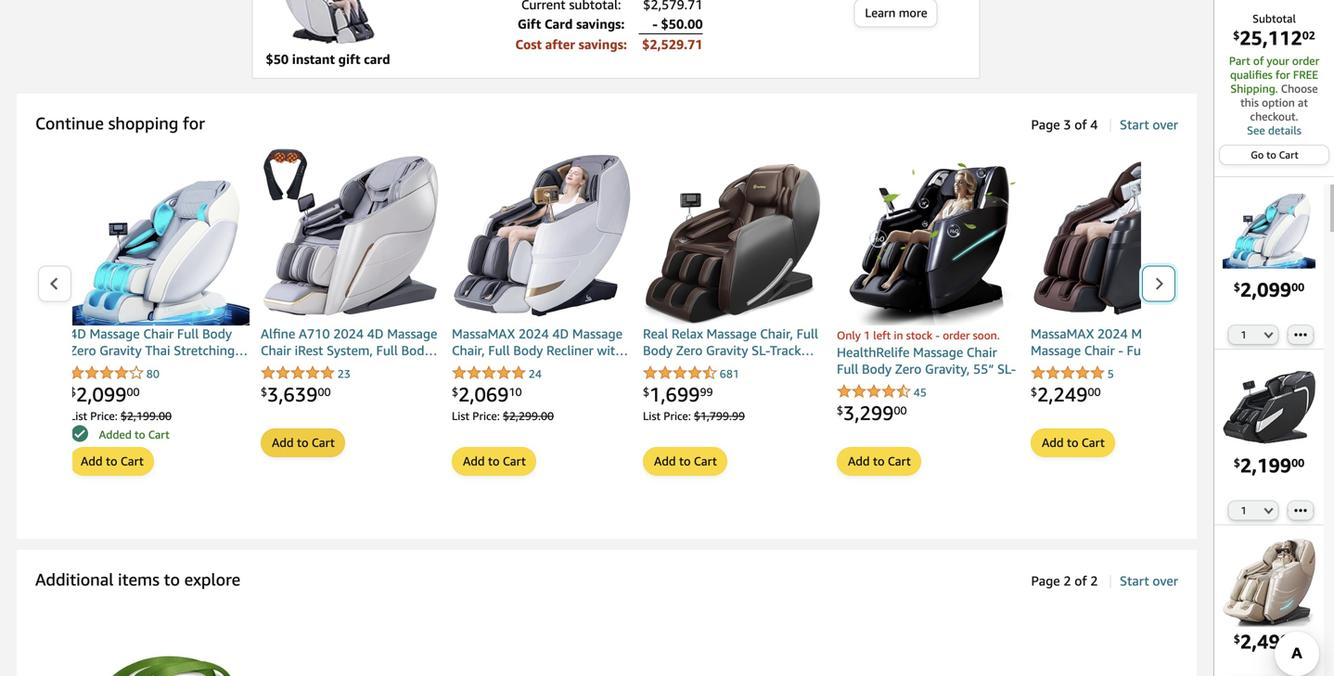 Task type: describe. For each thing, give the bounding box(es) containing it.
real relax massage chair, full body zero gravity sl-track shiatsu massage recliner chair with heat body scan bluetooth foot r image
[[643, 146, 823, 326]]

track…
[[770, 343, 814, 358]]

additional
[[35, 570, 113, 590]]

to down added
[[106, 454, 117, 468]]

dropdown image
[[1264, 331, 1273, 338]]

$2,529.71
[[642, 37, 703, 52]]

pro
[[1177, 326, 1197, 341]]

chair inside only 1 left in stock - order soon. healthrelife massage chair full body zero gravity, 55" sl- track shiatsu, 10 modes, 11 massage technique, 40 airbag massage, with yoga stretch, foot massage, ai control, negative oxygen lons （black）
[[967, 345, 997, 360]]

full inside only 1 left in stock - order soon. healthrelife massage chair full body zero gravity, 55" sl- track shiatsu, 10 modes, 11 massage technique, 40 airbag massage, with yoga stretch, foot massage, ai control, negative oxygen lons （black）
[[837, 362, 858, 377]]

681
[[720, 367, 739, 380]]

add for massamax 2024 4d massage chair, full body recliner wit…
[[463, 454, 485, 468]]

99 for 1,699
[[700, 385, 713, 398]]

massamax 2024 4d massage chair, full body recliner wit…
[[452, 326, 628, 358]]

23 link
[[261, 365, 351, 382]]

part
[[1229, 54, 1250, 67]]

continue
[[35, 113, 104, 133]]

cost after savings:
[[515, 37, 627, 52]]

to down list price: $2,299.00
[[488, 454, 500, 468]]

25,112
[[1240, 26, 1302, 49]]

cart left lons
[[888, 454, 911, 468]]

add for alfine a710 2024 4d massage chair irest system, full bod…
[[272, 435, 294, 450]]

price: for 2,099
[[90, 410, 118, 422]]

gravity inside "real relax massage chair, full body zero gravity sl-track…"
[[706, 343, 748, 358]]

control,
[[939, 429, 986, 444]]

oxygen
[[892, 446, 937, 461]]

go
[[1251, 149, 1264, 161]]

10 inside only 1 left in stock - order soon. healthrelife massage chair full body zero gravity, 55" sl- track shiatsu, 10 modes, 11 massage technique, 40 airbag massage, with yoga stretch, foot massage, ai control, negative oxygen lons （black）
[[921, 378, 937, 394]]

24
[[529, 367, 542, 380]]

0 vertical spatial $ 2,099 00
[[1234, 278, 1305, 301]]

$2,299.00
[[503, 410, 554, 422]]

cart down details
[[1279, 149, 1299, 161]]

petsafe nylon dog leash - strong, durable, traditional style leash with easy to use bolt snap - 1 in. x 6 ft., apple green image
[[70, 602, 250, 676]]

zero inside massamax 2024 md306 pro massage chair - full body relaxation with yoga stretch, zero gravity, sl track, foot rollers, airbags, heating (black)
[[1031, 377, 1057, 392]]

bod…
[[401, 343, 437, 358]]

checkout.
[[1250, 110, 1298, 123]]

4d inside massamax 2024 4d massage chair, full body recliner wit…
[[552, 326, 569, 341]]

full inside massamax 2024 4d massage chair, full body recliner wit…
[[488, 343, 510, 358]]

dropdown image
[[1264, 507, 1273, 515]]

gift
[[518, 16, 541, 32]]

technique,
[[890, 395, 954, 411]]

- $50.00
[[652, 16, 703, 32]]

99 for 2,499
[[1291, 633, 1305, 646]]

with inside only 1 left in stock - order soon. healthrelife massage chair full body zero gravity, 55" sl- track shiatsu, 10 modes, 11 massage technique, 40 airbag massage, with yoga stretch, foot massage, ai control, negative oxygen lons （black）
[[894, 412, 920, 427]]

2,249
[[1037, 383, 1088, 406]]

subtotal $ 25,112 02
[[1233, 12, 1315, 49]]

to left oxygen
[[873, 454, 885, 468]]

add for massamax 2024 md306 pro massage chair - full body relaxation with yoga stretch, zero gravity, sl track, foot rollers, airbags, heating (black)
[[1042, 435, 1064, 450]]

massamax 2024 4d massage chair, full body recliner wit… link
[[452, 326, 632, 362]]

of for continue shopping for
[[1075, 117, 1087, 132]]

45
[[914, 386, 927, 399]]

body inside 4d massage chair full body zero gravity thai stretching…
[[202, 326, 232, 341]]

alfine a710 2024 4d massage chair irest system, full body zero gravity recliner with sl track, heating, and electric calfrest image
[[261, 146, 441, 326]]

your
[[1267, 54, 1289, 67]]

learn more button
[[855, 0, 937, 26]]

2024 for massamax 2024 4d massage chair, full body recliner wit…
[[518, 326, 549, 341]]

full inside 4d massage chair full body zero gravity thai stretching…
[[177, 326, 199, 341]]

to down $ 3,639 00
[[297, 435, 308, 450]]

$1,799.99
[[694, 410, 745, 422]]

list for 1,699
[[643, 410, 661, 422]]

soon.
[[973, 329, 1000, 342]]

2024 for massamax 2024 md306 pro massage chair - full body relaxation with yoga stretch, zero gravity, sl track, foot rollers, airbags, heating (black)
[[1097, 326, 1128, 341]]

$ 1,699 99
[[643, 383, 713, 406]]

gravity inside 4d massage chair full body zero gravity thai stretching…
[[99, 343, 142, 358]]

see
[[1247, 124, 1265, 137]]

add down the 3,299
[[848, 454, 870, 468]]

cart down $ 3,639 00
[[312, 435, 335, 450]]

lons
[[941, 446, 965, 461]]

start for additional items to explore
[[1120, 573, 1149, 589]]

of for additional items to explore
[[1075, 573, 1087, 589]]

add to cart submit for 2,069
[[453, 448, 535, 475]]

24 link
[[452, 365, 542, 382]]

airbags,
[[1077, 394, 1125, 409]]

foot inside only 1 left in stock - order soon. healthrelife massage chair full body zero gravity, 55" sl- track shiatsu, 10 modes, 11 massage technique, 40 airbag massage, with yoga stretch, foot massage, ai control, negative oxygen lons （black）
[[837, 429, 863, 444]]

this
[[1240, 96, 1259, 109]]

1,699
[[649, 383, 700, 406]]

kollecktiv 4d massage chair full body zero gravity thai stretching with 57&#39;&#39; dual-core sl track, 12 auto massage mode, body scaning, ai voice &amp; 14&#39;&#39; hd control, built-in heat, shortcut key, bluetooth image
[[1223, 361, 1316, 454]]

$ down 4d massage chair full body zero gravity thai stretching with 57&#39;&#39; dual-core sl track, 6 auto massage mode, body scaning, ai voice, built-in heat, shortcut key, bluetooth,air system for home, office image
[[1234, 280, 1240, 293]]

2,499
[[1240, 630, 1291, 653]]

massamax for chair,
[[452, 326, 515, 341]]

1 vertical spatial massage,
[[867, 429, 920, 444]]

gift card savings:
[[518, 16, 625, 32]]

add for real relax massage chair, full body zero gravity sl-track…
[[654, 454, 676, 468]]

choose
[[1281, 82, 1318, 95]]

modes,
[[940, 378, 982, 394]]

chair, inside "real relax massage chair, full body zero gravity sl-track…"
[[760, 326, 793, 341]]

00 down '80' link
[[127, 385, 140, 398]]

massage inside "real relax massage chair, full body zero gravity sl-track…"
[[706, 326, 757, 341]]

see details link
[[1224, 123, 1325, 137]]

to right go on the top right
[[1266, 149, 1276, 161]]

a710
[[299, 326, 330, 341]]

next image
[[1154, 277, 1164, 291]]

free
[[1293, 68, 1318, 81]]

0 horizontal spatial $ 2,099 00
[[70, 383, 140, 406]]

over for continue shopping for
[[1153, 117, 1178, 132]]

$ inside $ 2,069 10
[[452, 385, 458, 398]]

page for additional items to explore
[[1031, 573, 1060, 589]]

thai
[[145, 343, 170, 358]]

add to cart down $ 3,299 00
[[848, 454, 911, 468]]

2 2 from the left
[[1090, 573, 1098, 589]]

qualifies
[[1230, 68, 1273, 81]]

healthrelife
[[837, 345, 910, 360]]

to right items at the left bottom
[[164, 570, 180, 590]]

1 vertical spatial for
[[183, 113, 205, 133]]

page 2 of 2
[[1031, 573, 1098, 589]]

shipping.
[[1231, 82, 1278, 95]]

start over for continue shopping for
[[1120, 117, 1178, 132]]

after
[[545, 37, 575, 52]]

more
[[899, 6, 927, 20]]

- inside only 1 left in stock - order soon. healthrelife massage chair full body zero gravity, 55" sl- track shiatsu, 10 modes, 11 massage technique, 40 airbag massage, with yoga stretch, foot massage, ai control, negative oxygen lons （black）
[[936, 329, 940, 342]]

only 1 left in stock - order soon. healthrelife massage chair full body zero gravity, 55" sl- track shiatsu, 10 modes, 11 massage technique, 40 airbag massage, with yoga stretch, foot massage, ai control, negative oxygen lons （black）
[[837, 329, 1016, 478]]

shiatsu,
[[871, 378, 918, 394]]

added to cart
[[99, 428, 170, 441]]

order inside part of your order qualifies for free shipping.
[[1292, 54, 1319, 67]]

with inside massamax 2024 md306 pro massage chair - full body relaxation with yoga stretch, zero gravity, sl track, foot rollers, airbags, heating (black)
[[1096, 360, 1122, 375]]

relax
[[672, 326, 703, 341]]

list price: $2,199.00
[[70, 410, 172, 422]]

add to cart for real relax massage chair, full body zero gravity sl-track…
[[654, 454, 717, 468]]

$ inside $ 2,499 99
[[1234, 633, 1240, 646]]

to down (black) at the right of page
[[1067, 435, 1078, 450]]

zero inside "real relax massage chair, full body zero gravity sl-track…"
[[676, 343, 703, 358]]

chair inside massamax 2024 md306 pro massage chair - full body relaxation with yoga stretch, zero gravity, sl track, foot rollers, airbags, heating (black)
[[1084, 343, 1115, 358]]

recliner
[[546, 343, 594, 358]]

cart down the added to cart
[[120, 454, 144, 468]]

instant
[[292, 51, 335, 67]]

00 inside $ 3,299 00
[[894, 404, 907, 417]]

list price: $2,299.00
[[452, 410, 554, 422]]

cost
[[515, 37, 542, 52]]

alfine a710 2024 4d massage chair irest system, full bod… link
[[261, 326, 441, 362]]

sl
[[1109, 377, 1123, 392]]

wit…
[[597, 343, 628, 358]]

$ inside $ 3,639 00
[[261, 385, 267, 398]]

add to cart for alfine a710 2024 4d massage chair irest system, full bod…
[[272, 435, 335, 450]]

1 2 from the left
[[1064, 573, 1071, 589]]

4d massage chair full body zero gravity thai stretching with 57&#39;&#39; dual-core sl track, 6 auto massage mode, body scaning, ai voice, built-in heat, shortcut key, bluetooth,air system for home, office image
[[1223, 185, 1316, 278]]

gift
[[338, 51, 360, 67]]

order inside only 1 left in stock - order soon. healthrelife massage chair full body zero gravity, 55" sl- track shiatsu, 10 modes, 11 massage technique, 40 airbag massage, with yoga stretch, foot massage, ai control, negative oxygen lons （black）
[[943, 329, 970, 342]]

price: for 2,069
[[472, 410, 500, 422]]

items
[[118, 570, 159, 590]]

option
[[1262, 96, 1295, 109]]

681 link
[[643, 365, 739, 382]]

00 inside the $ 2,199 00
[[1291, 457, 1305, 470]]

zero inside 4d massage chair full body zero gravity thai stretching…
[[70, 343, 96, 358]]

left
[[873, 329, 891, 342]]

learn more
[[865, 6, 927, 20]]

alfine
[[261, 326, 295, 341]]

system,
[[327, 343, 373, 358]]

3,639
[[267, 383, 318, 406]]

in
[[894, 329, 903, 342]]

stretch, inside only 1 left in stock - order soon. healthrelife massage chair full body zero gravity, 55" sl- track shiatsu, 10 modes, 11 massage technique, 40 airbag massage, with yoga stretch, foot massage, ai control, negative oxygen lons （black）
[[955, 412, 1001, 427]]

11
[[985, 378, 1000, 394]]

(black)
[[1031, 411, 1070, 426]]

00 inside $ 2,249 00
[[1088, 385, 1101, 398]]

start over link for continue shopping for
[[1120, 117, 1178, 132]]

$ 3,639 00
[[261, 383, 331, 406]]



Task type: vqa. For each thing, say whether or not it's contained in the screenshot.
'them'
no



Task type: locate. For each thing, give the bounding box(es) containing it.
1 vertical spatial with
[[894, 412, 920, 427]]

00 down 4d massage chair full body zero gravity thai stretching with 57&#39;&#39; dual-core sl track, 6 auto massage mode, body scaning, ai voice, built-in heat, shortcut key, bluetooth,air system for home, office image
[[1291, 280, 1305, 293]]

gravity
[[99, 343, 142, 358], [706, 343, 748, 358]]

massage up 681
[[706, 326, 757, 341]]

$50 instant gift card
[[266, 51, 390, 67]]

chair, up 24 link
[[452, 343, 485, 358]]

2 start over from the top
[[1120, 573, 1178, 589]]

0 horizontal spatial 2,099
[[76, 383, 127, 406]]

md306
[[1131, 326, 1174, 341]]

add down 3,639
[[272, 435, 294, 450]]

start over link right page 2 of 2 on the right of page
[[1120, 573, 1178, 589]]

start for continue shopping for
[[1120, 117, 1149, 132]]

2,199
[[1240, 454, 1291, 477]]

page 3 of 4
[[1031, 117, 1098, 132]]

$ down track
[[837, 404, 843, 417]]

1 start over from the top
[[1120, 117, 1178, 132]]

1 gravity from the left
[[99, 343, 142, 358]]

$ 2,099 00 up dropdown icon
[[1234, 278, 1305, 301]]

0 horizontal spatial 10
[[509, 385, 522, 398]]

1 horizontal spatial list
[[452, 410, 470, 422]]

1 horizontal spatial order
[[1292, 54, 1319, 67]]

add to cart submit down $ 3,639 00
[[262, 429, 344, 456]]

4d massage chair full body zero gravity thai stretching… link
[[70, 326, 250, 362]]

2 2024 from the left
[[518, 326, 549, 341]]

99 inside "$ 1,699 99"
[[700, 385, 713, 398]]

massage up relaxation
[[1031, 343, 1081, 358]]

00 down shiatsu,
[[894, 404, 907, 417]]

1 left dropdown icon
[[1241, 329, 1247, 341]]

list price: $1,799.99
[[643, 410, 745, 422]]

1 horizontal spatial 4d
[[367, 326, 384, 341]]

cart down list price: $2,299.00
[[503, 454, 526, 468]]

2024 up 24
[[518, 326, 549, 341]]

2 horizontal spatial price:
[[664, 410, 691, 422]]

full inside "real relax massage chair, full body zero gravity sl-track…"
[[797, 326, 818, 341]]

$2,199.00
[[120, 410, 172, 422]]

full up 24 link
[[488, 343, 510, 358]]

track,
[[1126, 377, 1161, 392]]

4d inside 4d massage chair full body zero gravity thai stretching…
[[70, 326, 86, 341]]

at
[[1298, 96, 1308, 109]]

1 horizontal spatial 2
[[1090, 573, 1098, 589]]

relaxation
[[1031, 360, 1093, 375]]

sl- inside only 1 left in stock - order soon. healthrelife massage chair full body zero gravity, 55" sl- track shiatsu, 10 modes, 11 massage technique, 40 airbag massage, with yoga stretch, foot massage, ai control, negative oxygen lons （black）
[[997, 362, 1016, 377]]

0 vertical spatial stretch,
[[1158, 360, 1203, 375]]

00 left sl
[[1088, 385, 1101, 398]]

3 list from the left
[[643, 410, 661, 422]]

savings: down gift card savings:
[[579, 37, 627, 52]]

chair down alfine
[[261, 343, 291, 358]]

yoga up track,
[[1125, 360, 1154, 375]]

0 horizontal spatial 99
[[700, 385, 713, 398]]

massage down track
[[837, 395, 887, 411]]

learn
[[865, 6, 896, 20]]

1 vertical spatial start over link
[[1120, 573, 1178, 589]]

1 2024 from the left
[[333, 326, 364, 341]]

add to cart down $ 3,639 00
[[272, 435, 335, 450]]

chair, inside massamax 2024 4d massage chair, full body recliner wit…
[[452, 343, 485, 358]]

1 list from the left
[[70, 410, 87, 422]]

$ 2,249 00
[[1031, 383, 1101, 406]]

10
[[921, 378, 937, 394], [509, 385, 522, 398]]

body inside "real relax massage chair, full body zero gravity sl-track…"
[[643, 343, 673, 358]]

0 vertical spatial sl-
[[752, 343, 770, 358]]

0 horizontal spatial yoga
[[923, 412, 952, 427]]

1 horizontal spatial stretch,
[[1158, 360, 1203, 375]]

list for 2,099
[[70, 410, 87, 422]]

massage up '80' link
[[90, 326, 140, 341]]

1 vertical spatial -
[[936, 329, 940, 342]]

start right page 2 of 2 on the right of page
[[1120, 573, 1149, 589]]

order
[[1292, 54, 1319, 67], [943, 329, 970, 342]]

1 4d from the left
[[70, 326, 86, 341]]

list down 2,069
[[452, 410, 470, 422]]

1 vertical spatial 2,099
[[76, 383, 127, 406]]

0 vertical spatial start
[[1120, 117, 1149, 132]]

0 vertical spatial with
[[1096, 360, 1122, 375]]

1 horizontal spatial gravity,
[[1061, 377, 1105, 392]]

gravity, up modes,
[[925, 362, 970, 377]]

80 link
[[70, 365, 159, 382]]

part of your order qualifies for free shipping.
[[1229, 54, 1319, 95]]

00
[[1291, 280, 1305, 293], [127, 385, 140, 398], [318, 385, 331, 398], [1088, 385, 1101, 398], [894, 404, 907, 417], [1291, 457, 1305, 470]]

1 vertical spatial page
[[1031, 573, 1060, 589]]

healthrelife massage chair full body zero gravity, 55" sl-track shiatsu, 10 modes, 11 massage technique, 40 airbag massage, w image
[[837, 146, 1017, 326]]

4d inside alfine a710 2024 4d massage chair irest system, full bod…
[[367, 326, 384, 341]]

chair inside 4d massage chair full body zero gravity thai stretching…
[[143, 326, 174, 341]]

gravity, inside massamax 2024 md306 pro massage chair - full body relaxation with yoga stretch, zero gravity, sl track, foot rollers, airbags, heating (black)
[[1061, 377, 1105, 392]]

0 horizontal spatial list
[[70, 410, 87, 422]]

1 vertical spatial yoga
[[923, 412, 952, 427]]

$ 2,069 10
[[452, 383, 522, 406]]

chair up 5
[[1084, 343, 1115, 358]]

0 vertical spatial for
[[1276, 68, 1290, 81]]

rollers,
[[1031, 394, 1074, 409]]

cart
[[1279, 149, 1299, 161], [148, 428, 170, 441], [312, 435, 335, 450], [1082, 435, 1105, 450], [120, 454, 144, 468], [503, 454, 526, 468], [694, 454, 717, 468], [888, 454, 911, 468]]

zero inside only 1 left in stock - order soon. healthrelife massage chair full body zero gravity, 55" sl- track shiatsu, 10 modes, 11 massage technique, 40 airbag massage, with yoga stretch, foot massage, ai control, negative oxygen lons （black）
[[895, 362, 922, 377]]

45 link
[[837, 384, 927, 401]]

0 vertical spatial start over link
[[1120, 117, 1178, 132]]

Add to Cart submit
[[262, 429, 344, 456], [71, 448, 153, 475], [453, 448, 535, 475], [644, 448, 726, 475]]

0 horizontal spatial stretch,
[[955, 412, 1001, 427]]

1 vertical spatial 99
[[1291, 633, 1305, 646]]

0 horizontal spatial -
[[652, 16, 658, 32]]

foot inside massamax 2024 md306 pro massage chair - full body relaxation with yoga stretch, zero gravity, sl track, foot rollers, airbags, heating (black)
[[1164, 377, 1191, 392]]

2024 inside alfine a710 2024 4d massage chair irest system, full bod…
[[333, 326, 364, 341]]

3,299
[[843, 401, 894, 424]]

over
[[1153, 117, 1178, 132], [1153, 573, 1178, 589]]

0 vertical spatial foot
[[1164, 377, 1191, 392]]

massamax 2024 md306 pro massage chair - full body relaxation with yoga stretch, zero gravity, sl track, foot rollers, airbags image
[[1031, 146, 1211, 326]]

massage, down 45 link on the right bottom of the page
[[837, 412, 890, 427]]

2024 left md306
[[1097, 326, 1128, 341]]

zero up "rollers,"
[[1031, 377, 1057, 392]]

full left bod…
[[376, 343, 398, 358]]

1 vertical spatial start over
[[1120, 573, 1178, 589]]

price: up added
[[90, 410, 118, 422]]

foot up negative
[[837, 429, 863, 444]]

start over
[[1120, 117, 1178, 132], [1120, 573, 1178, 589]]

0 horizontal spatial 2
[[1064, 573, 1071, 589]]

$ 3,299 00
[[837, 401, 907, 424]]

massage inside massamax 2024 md306 pro massage chair - full body relaxation with yoga stretch, zero gravity, sl track, foot rollers, airbags, heating (black)
[[1031, 343, 1081, 358]]

0 vertical spatial massage,
[[837, 412, 890, 427]]

00 down 23 link
[[318, 385, 331, 398]]

2 horizontal spatial list
[[643, 410, 661, 422]]

gravity, for 10
[[925, 362, 970, 377]]

1 vertical spatial sl-
[[997, 362, 1016, 377]]

1 horizontal spatial yoga
[[1125, 360, 1154, 375]]

55"
[[973, 362, 994, 377]]

irest
[[295, 343, 323, 358]]

continue shopping for
[[35, 113, 205, 133]]

4d massage chair full body zero gravity thai stretching with 57'' dual-core sl track, 6 auto massage mode, body scaning, ai v image
[[70, 146, 250, 326]]

1 vertical spatial over
[[1153, 573, 1178, 589]]

relx massage chair full body zero gravity sl-track shiatsu massage chair, 12 modes, airbag massage, with yoga stretch, foot massage, ai control（cream） image
[[1223, 537, 1316, 630]]

massage up bod…
[[387, 326, 437, 341]]

add down the alert icon
[[81, 454, 103, 468]]

start
[[1120, 117, 1149, 132], [1120, 573, 1149, 589]]

massage inside massamax 2024 4d massage chair, full body recliner wit…
[[572, 326, 623, 341]]

4d
[[70, 326, 86, 341], [367, 326, 384, 341], [552, 326, 569, 341]]

of inside part of your order qualifies for free shipping.
[[1253, 54, 1264, 67]]

add to cart for massamax 2024 md306 pro massage chair - full body relaxation with yoga stretch, zero gravity, sl track, foot rollers, airbags, heating (black)
[[1042, 435, 1105, 450]]

02
[[1302, 29, 1315, 42]]

$ up (black) at the right of page
[[1031, 385, 1037, 398]]

sl- inside "real relax massage chair, full body zero gravity sl-track…"
[[752, 343, 770, 358]]

0 horizontal spatial price:
[[90, 410, 118, 422]]

0 vertical spatial order
[[1292, 54, 1319, 67]]

start over link for additional items to explore
[[1120, 573, 1178, 589]]

cart down list price: $1,799.99
[[694, 454, 717, 468]]

1 horizontal spatial with
[[1096, 360, 1122, 375]]

add down list price: $1,799.99
[[654, 454, 676, 468]]

$ inside the $ 2,199 00
[[1234, 457, 1240, 470]]

40
[[957, 395, 972, 411]]

0 horizontal spatial foot
[[837, 429, 863, 444]]

$ down 24 link
[[452, 385, 458, 398]]

10 down 24 link
[[509, 385, 522, 398]]

savings:
[[576, 16, 625, 32], [579, 37, 627, 52]]

yoga up ai
[[923, 412, 952, 427]]

1 vertical spatial chair,
[[452, 343, 485, 358]]

choose this option at checkout. see details
[[1240, 82, 1318, 137]]

2 horizontal spatial 4d
[[552, 326, 569, 341]]

$ down 681 link
[[643, 385, 649, 398]]

1 for 2,199
[[1241, 505, 1247, 517]]

0 vertical spatial start over
[[1120, 117, 1178, 132]]

zero
[[70, 343, 96, 358], [676, 343, 703, 358], [895, 362, 922, 377], [1031, 377, 1057, 392]]

2 price: from the left
[[472, 410, 500, 422]]

massage inside alfine a710 2024 4d massage chair irest system, full bod…
[[387, 326, 437, 341]]

stock
[[906, 329, 933, 342]]

massamax
[[452, 326, 515, 341], [1031, 326, 1094, 341]]

99 down relx massage chair full body zero gravity sl-track shiatsu massage chair, 12 modes, airbag massage, with yoga stretch, foot massage, ai control（cream） image
[[1291, 633, 1305, 646]]

start over right page 2 of 2 on the right of page
[[1120, 573, 1178, 589]]

full up track
[[837, 362, 858, 377]]

2 4d from the left
[[367, 326, 384, 341]]

3 price: from the left
[[664, 410, 691, 422]]

0 horizontal spatial massamax
[[452, 326, 515, 341]]

1 horizontal spatial sl-
[[997, 362, 1016, 377]]

price: for 1,699
[[664, 410, 691, 422]]

add to cart submit down list price: $2,299.00
[[453, 448, 535, 475]]

details
[[1268, 124, 1301, 137]]

$ up the alert icon
[[70, 385, 76, 398]]

2 list from the left
[[452, 410, 470, 422]]

0 horizontal spatial gravity
[[99, 343, 142, 358]]

1 vertical spatial start
[[1120, 573, 1149, 589]]

1 price: from the left
[[90, 410, 118, 422]]

airbag
[[976, 395, 1014, 411]]

massamax 2024 4d massage chair, full body recliner with zero gravity, electric extendable footrest, deep yoga stretch, foot r image
[[452, 146, 632, 326]]

1 horizontal spatial price:
[[472, 410, 500, 422]]

3 2024 from the left
[[1097, 326, 1128, 341]]

add to cart submit for 2,099
[[71, 448, 153, 475]]

0 horizontal spatial with
[[894, 412, 920, 427]]

page
[[1031, 117, 1060, 132], [1031, 573, 1060, 589]]

list for 2,069
[[452, 410, 470, 422]]

ai
[[924, 429, 936, 444]]

real
[[643, 326, 668, 341]]

zero up '80' link
[[70, 343, 96, 358]]

99 down 681 link
[[700, 385, 713, 398]]

body inside massamax 2024 md306 pro massage chair - full body relaxation with yoga stretch, zero gravity, sl track, foot rollers, airbags, heating (black)
[[1152, 343, 1182, 358]]

$ 2,099 00 down '80' link
[[70, 383, 140, 406]]

gravity, inside only 1 left in stock - order soon. healthrelife massage chair full body zero gravity, 55" sl- track shiatsu, 10 modes, 11 massage technique, 40 airbag massage, with yoga stretch, foot massage, ai control, negative oxygen lons （black）
[[925, 362, 970, 377]]

to down list price: $1,799.99
[[679, 454, 691, 468]]

0 horizontal spatial 2024
[[333, 326, 364, 341]]

full up "stretching…"
[[177, 326, 199, 341]]

sl-
[[752, 343, 770, 358], [997, 362, 1016, 377]]

body down md306
[[1152, 343, 1182, 358]]

1 vertical spatial foot
[[837, 429, 863, 444]]

body up "stretching…"
[[202, 326, 232, 341]]

yoga inside only 1 left in stock - order soon. healthrelife massage chair full body zero gravity, 55" sl- track shiatsu, 10 modes, 11 massage technique, 40 airbag massage, with yoga stretch, foot massage, ai control, negative oxygen lons （black）
[[923, 412, 952, 427]]

0 vertical spatial yoga
[[1125, 360, 1154, 375]]

1 left left
[[864, 329, 870, 342]]

0 vertical spatial of
[[1253, 54, 1264, 67]]

massage
[[90, 326, 140, 341], [387, 326, 437, 341], [572, 326, 623, 341], [706, 326, 757, 341], [1031, 343, 1081, 358], [913, 345, 963, 360], [837, 395, 887, 411]]

4d up recliner
[[552, 326, 569, 341]]

1 for 2,099
[[1241, 329, 1247, 341]]

yoga inside massamax 2024 md306 pro massage chair - full body relaxation with yoga stretch, zero gravity, sl track, foot rollers, airbags, heating (black)
[[1125, 360, 1154, 375]]

start over for additional items to explore
[[1120, 573, 1178, 589]]

cart down $2,199.00
[[148, 428, 170, 441]]

- inside massamax 2024 md306 pro massage chair - full body relaxation with yoga stretch, zero gravity, sl track, foot rollers, airbags, heating (black)
[[1118, 343, 1123, 358]]

1 page from the top
[[1031, 117, 1060, 132]]

2 horizontal spatial -
[[1118, 343, 1123, 358]]

2 massamax from the left
[[1031, 326, 1094, 341]]

1 vertical spatial of
[[1075, 117, 1087, 132]]

stretch, inside massamax 2024 md306 pro massage chair - full body relaxation with yoga stretch, zero gravity, sl track, foot rollers, airbags, heating (black)
[[1158, 360, 1203, 375]]

page for continue shopping for
[[1031, 117, 1060, 132]]

body down real
[[643, 343, 673, 358]]

1 vertical spatial $ 2,099 00
[[70, 383, 140, 406]]

full inside massamax 2024 md306 pro massage chair - full body relaxation with yoga stretch, zero gravity, sl track, foot rollers, airbags, heating (black)
[[1127, 343, 1148, 358]]

chair inside alfine a710 2024 4d massage chair irest system, full bod…
[[261, 343, 291, 358]]

gravity, for airbags,
[[1061, 377, 1105, 392]]

track
[[837, 378, 868, 394]]

stretching…
[[174, 343, 248, 358]]

over for additional items to explore
[[1153, 573, 1178, 589]]

add to cart submit down added
[[71, 448, 153, 475]]

1 horizontal spatial 10
[[921, 378, 937, 394]]

1 vertical spatial stretch,
[[955, 412, 1001, 427]]

1 horizontal spatial massamax
[[1031, 326, 1094, 341]]

gravity, up airbags,
[[1061, 377, 1105, 392]]

2 page from the top
[[1031, 573, 1060, 589]]

2 vertical spatial of
[[1075, 573, 1087, 589]]

4d up '80' link
[[70, 326, 86, 341]]

massamax inside massamax 2024 4d massage chair, full body recliner wit…
[[452, 326, 515, 341]]

list up the alert icon
[[70, 410, 87, 422]]

added
[[99, 428, 132, 441]]

$ 2,199 00
[[1234, 454, 1305, 477]]

1 vertical spatial savings:
[[579, 37, 627, 52]]

$ down kollecktiv 4d massage chair full body zero gravity thai stretching with 57&#39;&#39; dual-core sl track, 12 auto massage mode, body scaning, ai voice &amp; 14&#39;&#39; hd control, built-in heat, shortcut key, bluetooth image
[[1234, 457, 1240, 470]]

gravity,
[[925, 362, 970, 377], [1061, 377, 1105, 392]]

add to cart for massamax 2024 4d massage chair, full body recliner wit…
[[463, 454, 526, 468]]

for
[[1276, 68, 1290, 81], [183, 113, 205, 133]]

$ up 'part'
[[1233, 29, 1240, 42]]

negative
[[837, 446, 889, 461]]

shopping
[[108, 113, 178, 133]]

0 vertical spatial page
[[1031, 117, 1060, 132]]

0 vertical spatial chair,
[[760, 326, 793, 341]]

3
[[1064, 117, 1071, 132]]

savings: for gift card savings:
[[576, 16, 625, 32]]

$ inside $ 2,249 00
[[1031, 385, 1037, 398]]

for down your
[[1276, 68, 1290, 81]]

1 horizontal spatial for
[[1276, 68, 1290, 81]]

99 inside $ 2,499 99
[[1291, 633, 1305, 646]]

only
[[837, 329, 861, 342]]

savings: for cost after savings:
[[579, 37, 627, 52]]

alfine a710 2024 4d massage chair irest system, full bod…
[[261, 326, 437, 358]]

0 vertical spatial savings:
[[576, 16, 625, 32]]

0 vertical spatial -
[[652, 16, 658, 32]]

with
[[1096, 360, 1122, 375], [894, 412, 920, 427]]

start right the 4 on the top right of page
[[1120, 117, 1149, 132]]

cart down airbags,
[[1082, 435, 1105, 450]]

$50
[[266, 51, 289, 67]]

list
[[70, 410, 87, 422], [452, 410, 470, 422], [643, 410, 661, 422]]

23
[[338, 367, 351, 380]]

add to cart down (black) at the right of page
[[1042, 435, 1105, 450]]

massamax 2024 md306 pro massage chair - full body relaxation with yoga stretch, zero gravity, sl track, foot rollers, airbags, heating (black)
[[1031, 326, 1203, 426]]

1 horizontal spatial 2024
[[518, 326, 549, 341]]

1 horizontal spatial gravity
[[706, 343, 748, 358]]

subtotal
[[1253, 12, 1296, 25]]

0 vertical spatial 99
[[700, 385, 713, 398]]

for inside part of your order qualifies for free shipping.
[[1276, 68, 1290, 81]]

99
[[700, 385, 713, 398], [1291, 633, 1305, 646]]

0 horizontal spatial chair,
[[452, 343, 485, 358]]

with down the technique,
[[894, 412, 920, 427]]

item in your cart image
[[282, 0, 374, 50]]

2 vertical spatial -
[[1118, 343, 1123, 358]]

add for 4d massage chair full body zero gravity thai stretching…
[[81, 454, 103, 468]]

0 horizontal spatial sl-
[[752, 343, 770, 358]]

massage, up oxygen
[[867, 429, 920, 444]]

massage down stock
[[913, 345, 963, 360]]

1 inside only 1 left in stock - order soon. healthrelife massage chair full body zero gravity, 55" sl- track shiatsu, 10 modes, 11 massage technique, 40 airbag massage, with yoga stretch, foot massage, ai control, negative oxygen lons （black）
[[864, 329, 870, 342]]

2 over from the top
[[1153, 573, 1178, 589]]

2024 inside massamax 2024 md306 pro massage chair - full body relaxation with yoga stretch, zero gravity, sl track, foot rollers, airbags, heating (black)
[[1097, 326, 1128, 341]]

for right the shopping
[[183, 113, 205, 133]]

1 left dropdown image
[[1241, 505, 1247, 517]]

0 horizontal spatial for
[[183, 113, 205, 133]]

zero up shiatsu,
[[895, 362, 922, 377]]

massamax up relaxation
[[1031, 326, 1094, 341]]

1 horizontal spatial chair,
[[760, 326, 793, 341]]

1 horizontal spatial foot
[[1164, 377, 1191, 392]]

massamax for massage
[[1031, 326, 1094, 341]]

massamax up 24 link
[[452, 326, 515, 341]]

add to cart for 4d massage chair full body zero gravity thai stretching…
[[81, 454, 144, 468]]

add to cart submit down list price: $1,799.99
[[644, 448, 726, 475]]

1 horizontal spatial 99
[[1291, 633, 1305, 646]]

add to cart down list price: $2,299.00
[[463, 454, 526, 468]]

2 horizontal spatial 2024
[[1097, 326, 1128, 341]]

2 start over link from the top
[[1120, 573, 1178, 589]]

body inside massamax 2024 4d massage chair, full body recliner wit…
[[513, 343, 543, 358]]

0 horizontal spatial 4d
[[70, 326, 86, 341]]

3 4d from the left
[[552, 326, 569, 341]]

10 inside $ 2,069 10
[[509, 385, 522, 398]]

80
[[146, 367, 159, 380]]

1 massamax from the left
[[452, 326, 515, 341]]

0 vertical spatial over
[[1153, 117, 1178, 132]]

2024 inside massamax 2024 4d massage chair, full body recliner wit…
[[518, 326, 549, 341]]

0 vertical spatial 2,099
[[1240, 278, 1291, 301]]

previous image
[[49, 277, 59, 291]]

massamax inside massamax 2024 md306 pro massage chair - full body relaxation with yoga stretch, zero gravity, sl track, foot rollers, airbags, heating (black)
[[1031, 326, 1094, 341]]

-
[[652, 16, 658, 32], [936, 329, 940, 342], [1118, 343, 1123, 358]]

of
[[1253, 54, 1264, 67], [1075, 117, 1087, 132], [1075, 573, 1087, 589]]

1 over from the top
[[1153, 117, 1178, 132]]

0 horizontal spatial order
[[943, 329, 970, 342]]

1 vertical spatial order
[[943, 329, 970, 342]]

2
[[1064, 573, 1071, 589], [1090, 573, 1098, 589]]

1 horizontal spatial 2,099
[[1240, 278, 1291, 301]]

card
[[364, 51, 390, 67]]

add to cart down added
[[81, 454, 144, 468]]

5
[[1108, 367, 1114, 380]]

price:
[[90, 410, 118, 422], [472, 410, 500, 422], [664, 410, 691, 422]]

add to cart submit for 1,699
[[644, 448, 726, 475]]

savings: up 'cost after savings:'
[[576, 16, 625, 32]]

chair up 55" in the bottom of the page
[[967, 345, 997, 360]]

add down (black) at the right of page
[[1042, 435, 1064, 450]]

00 inside $ 3,639 00
[[318, 385, 331, 398]]

full inside alfine a710 2024 4d massage chair irest system, full bod…
[[376, 343, 398, 358]]

alert image
[[71, 425, 88, 442]]

1 start over link from the top
[[1120, 117, 1178, 132]]

body up 24
[[513, 343, 543, 358]]

real relax massage chair, full body zero gravity sl-track…
[[643, 326, 818, 358]]

None submit
[[1032, 429, 1114, 456], [838, 448, 920, 475], [1032, 429, 1114, 456], [838, 448, 920, 475]]

$ inside subtotal $ 25,112 02
[[1233, 29, 1240, 42]]

1 horizontal spatial -
[[936, 329, 940, 342]]

massage inside 4d massage chair full body zero gravity thai stretching…
[[90, 326, 140, 341]]

full
[[177, 326, 199, 341], [797, 326, 818, 341], [376, 343, 398, 358], [488, 343, 510, 358], [1127, 343, 1148, 358], [837, 362, 858, 377]]

1 start from the top
[[1120, 117, 1149, 132]]

massamax 2024 md306 pro massage chair - full body relaxation with yoga stretch, zero gravity, sl track, foot rollers, airbags, heating (black) link
[[1031, 326, 1211, 427]]

price: down $ 2,069 10
[[472, 410, 500, 422]]

4
[[1090, 117, 1098, 132]]

$ inside $ 3,299 00
[[837, 404, 843, 417]]

00 down kollecktiv 4d massage chair full body zero gravity thai stretching with 57&#39;&#39; dual-core sl track, 12 auto massage mode, body scaning, ai voice &amp; 14&#39;&#39; hd control, built-in heat, shortcut key, bluetooth image
[[1291, 457, 1305, 470]]

$50.00
[[661, 16, 703, 32]]

2,099 down '80' link
[[76, 383, 127, 406]]

real relax massage chair, full body zero gravity sl-track… link
[[643, 326, 823, 362]]

$ inside "$ 1,699 99"
[[643, 385, 649, 398]]

1 horizontal spatial $ 2,099 00
[[1234, 278, 1305, 301]]

gravity up 681
[[706, 343, 748, 358]]

2 start from the top
[[1120, 573, 1149, 589]]

price: down "$ 1,699 99"
[[664, 410, 691, 422]]

body inside only 1 left in stock - order soon. healthrelife massage chair full body zero gravity, 55" sl- track shiatsu, 10 modes, 11 massage technique, 40 airbag massage, with yoga stretch, foot massage, ai control, negative oxygen lons （black）
[[862, 362, 892, 377]]

stretch, down pro
[[1158, 360, 1203, 375]]

to down $2,199.00
[[135, 428, 145, 441]]

0 horizontal spatial gravity,
[[925, 362, 970, 377]]

2 gravity from the left
[[706, 343, 748, 358]]



